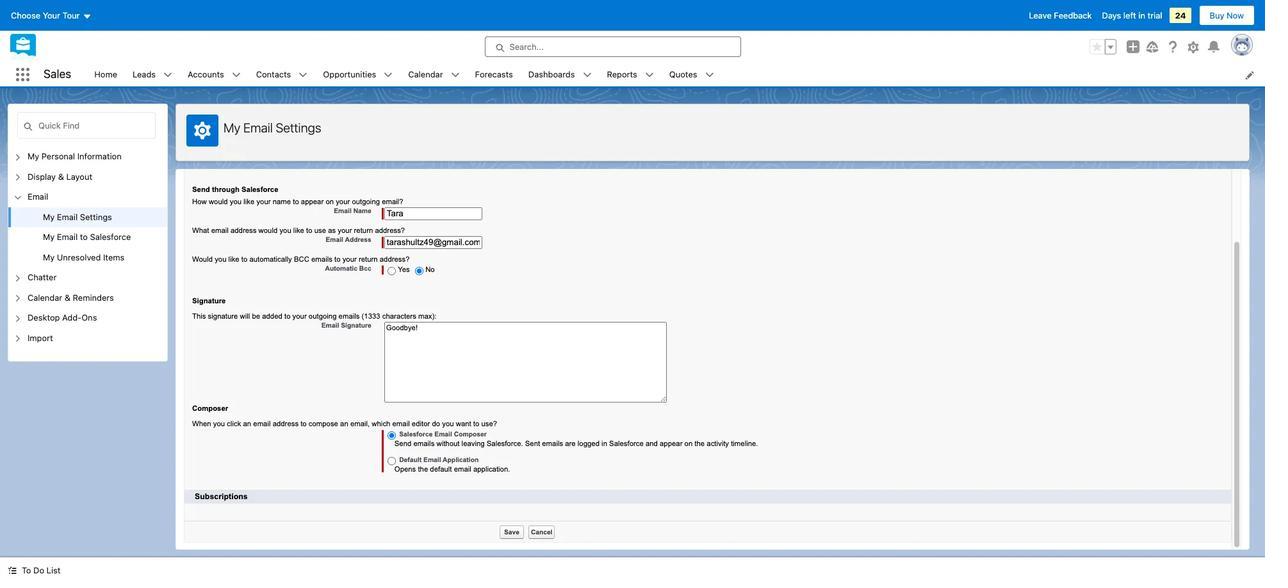 Task type: vqa. For each thing, say whether or not it's contained in the screenshot.
1st you from right
no



Task type: describe. For each thing, give the bounding box(es) containing it.
accounts list item
[[180, 63, 248, 87]]

left
[[1124, 10, 1137, 21]]

opportunities list item
[[316, 63, 401, 87]]

leads link
[[125, 63, 163, 87]]

display & layout
[[28, 171, 92, 182]]

search...
[[510, 42, 544, 52]]

items
[[103, 252, 125, 262]]

my for my personal information link
[[28, 151, 39, 161]]

forecasts
[[475, 69, 513, 79]]

1 horizontal spatial settings
[[276, 120, 321, 135]]

& for calendar
[[65, 293, 71, 303]]

leave feedback link
[[1030, 10, 1092, 21]]

display
[[28, 171, 56, 182]]

accounts link
[[180, 63, 232, 87]]

calendar for calendar & reminders
[[28, 293, 62, 303]]

to do list
[[22, 566, 60, 576]]

display & layout link
[[28, 171, 92, 183]]

calendar for calendar
[[408, 69, 443, 79]]

1 horizontal spatial group
[[1090, 39, 1117, 54]]

buy now button
[[1199, 5, 1255, 26]]

email left 'to'
[[57, 232, 78, 242]]

chatter
[[28, 272, 57, 283]]

sales
[[44, 67, 71, 81]]

choose your tour
[[11, 10, 80, 21]]

list containing home
[[87, 63, 1266, 87]]

contacts
[[256, 69, 291, 79]]

my email to salesforce link
[[43, 231, 131, 244]]

quotes link
[[662, 63, 705, 87]]

text default image inside to do list 'button'
[[8, 567, 17, 576]]

list
[[47, 566, 60, 576]]

reports link
[[600, 63, 645, 87]]

my down accounts list item
[[224, 120, 241, 135]]

leave feedback
[[1030, 10, 1092, 21]]

leave
[[1030, 10, 1052, 21]]

trial
[[1148, 10, 1163, 21]]

salesforce
[[90, 232, 131, 242]]

settings inside "link"
[[80, 212, 112, 222]]

do
[[33, 566, 44, 576]]

to do list button
[[0, 558, 68, 584]]

contacts list item
[[248, 63, 316, 87]]

to
[[22, 566, 31, 576]]

my email settings tree item
[[8, 207, 167, 227]]

quotes
[[670, 69, 698, 79]]

Quick Find search field
[[17, 112, 156, 139]]

choose your tour button
[[10, 5, 92, 26]]

text default image for accounts
[[232, 71, 241, 80]]

desktop
[[28, 313, 60, 323]]

unresolved
[[57, 252, 101, 262]]

forecasts link
[[468, 63, 521, 87]]

buy
[[1210, 10, 1225, 21]]

text default image for leads
[[163, 71, 172, 80]]

import link
[[28, 332, 53, 345]]

calendar list item
[[401, 63, 468, 87]]

opportunities link
[[316, 63, 384, 87]]

tour
[[63, 10, 80, 21]]

opportunities
[[323, 69, 376, 79]]

text default image for dashboards
[[583, 71, 592, 80]]

text default image for reports
[[645, 71, 654, 80]]

my unresolved items link
[[43, 252, 125, 264]]

ons
[[82, 313, 97, 323]]

home
[[94, 69, 117, 79]]

my personal information link
[[28, 151, 122, 163]]

reports
[[607, 69, 638, 79]]

days left in trial
[[1103, 10, 1163, 21]]



Task type: locate. For each thing, give the bounding box(es) containing it.
dashboards
[[529, 69, 575, 79]]

text default image inside leads list item
[[163, 71, 172, 80]]

desktop add-ons
[[28, 313, 97, 323]]

0 vertical spatial settings
[[276, 120, 321, 135]]

calendar & reminders link
[[28, 292, 114, 304]]

24
[[1176, 10, 1187, 21]]

3 text default image from the left
[[645, 71, 654, 80]]

text default image inside accounts list item
[[232, 71, 241, 80]]

1 vertical spatial group
[[8, 207, 167, 268]]

dashboards link
[[521, 63, 583, 87]]

0 vertical spatial calendar
[[408, 69, 443, 79]]

in
[[1139, 10, 1146, 21]]

now
[[1227, 10, 1244, 21]]

my for my unresolved items link
[[43, 252, 55, 262]]

group
[[1090, 39, 1117, 54], [8, 207, 167, 268]]

text default image left to
[[8, 567, 17, 576]]

text default image for calendar
[[451, 71, 460, 80]]

accounts
[[188, 69, 224, 79]]

0 horizontal spatial settings
[[80, 212, 112, 222]]

2 text default image from the left
[[583, 71, 592, 80]]

text default image for contacts
[[299, 71, 308, 80]]

to
[[80, 232, 88, 242]]

my email settings inside tree item
[[43, 212, 112, 222]]

personal
[[42, 151, 75, 161]]

text default image inside dashboards 'list item'
[[583, 71, 592, 80]]

1 horizontal spatial my email settings
[[224, 120, 321, 135]]

1 vertical spatial calendar
[[28, 293, 62, 303]]

text default image inside quotes list item
[[705, 71, 714, 80]]

0 horizontal spatial group
[[8, 207, 167, 268]]

text default image inside calendar list item
[[451, 71, 460, 80]]

email inside tree item
[[57, 212, 78, 222]]

1 horizontal spatial calendar
[[408, 69, 443, 79]]

text default image right contacts on the top left of page
[[299, 71, 308, 80]]

text default image for quotes
[[705, 71, 714, 80]]

days
[[1103, 10, 1122, 21]]

1 vertical spatial settings
[[80, 212, 112, 222]]

group containing my email settings
[[8, 207, 167, 268]]

my up chatter
[[43, 252, 55, 262]]

1 vertical spatial my email settings
[[43, 212, 112, 222]]

my email settings link
[[43, 211, 112, 224]]

add-
[[62, 313, 82, 323]]

my up display
[[28, 151, 39, 161]]

0 horizontal spatial &
[[58, 171, 64, 182]]

calendar
[[408, 69, 443, 79], [28, 293, 62, 303]]

email up my email to salesforce
[[57, 212, 78, 222]]

my
[[224, 120, 241, 135], [28, 151, 39, 161], [43, 212, 55, 222], [43, 232, 55, 242], [43, 252, 55, 262]]

& for display
[[58, 171, 64, 182]]

text default image
[[163, 71, 172, 80], [583, 71, 592, 80], [645, 71, 654, 80], [705, 71, 714, 80]]

my email settings
[[224, 120, 321, 135], [43, 212, 112, 222]]

my email settings up 'to'
[[43, 212, 112, 222]]

dashboards list item
[[521, 63, 600, 87]]

buy now
[[1210, 10, 1244, 21]]

leads list item
[[125, 63, 180, 87]]

text default image left the calendar link
[[384, 71, 393, 80]]

search... button
[[485, 37, 741, 57]]

reports list item
[[600, 63, 662, 87]]

text default image right quotes
[[705, 71, 714, 80]]

my for the my email settings "link"
[[43, 212, 55, 222]]

quotes list item
[[662, 63, 722, 87]]

text default image right reports
[[645, 71, 654, 80]]

calendar inside the setup tree tree
[[28, 293, 62, 303]]

calendar & reminders
[[28, 293, 114, 303]]

text default image inside reports list item
[[645, 71, 654, 80]]

leads
[[133, 69, 156, 79]]

text default image left reports link
[[583, 71, 592, 80]]

calendar inside list item
[[408, 69, 443, 79]]

text default image inside contacts list item
[[299, 71, 308, 80]]

text default image
[[232, 71, 241, 80], [299, 71, 308, 80], [384, 71, 393, 80], [451, 71, 460, 80], [8, 567, 17, 576]]

choose
[[11, 10, 40, 21]]

my for my email to salesforce "link" in the left top of the page
[[43, 232, 55, 242]]

settings down contacts list item
[[276, 120, 321, 135]]

reminders
[[73, 293, 114, 303]]

my down the my email settings "link"
[[43, 232, 55, 242]]

1 vertical spatial &
[[65, 293, 71, 303]]

calendar link
[[401, 63, 451, 87]]

my personal information
[[28, 151, 122, 161]]

& inside calendar & reminders link
[[65, 293, 71, 303]]

my unresolved items
[[43, 252, 125, 262]]

settings up my email to salesforce
[[80, 212, 112, 222]]

& inside display & layout link
[[58, 171, 64, 182]]

information
[[77, 151, 122, 161]]

text default image left forecasts link
[[451, 71, 460, 80]]

settings
[[276, 120, 321, 135], [80, 212, 112, 222]]

text default image for opportunities
[[384, 71, 393, 80]]

home link
[[87, 63, 125, 87]]

1 text default image from the left
[[163, 71, 172, 80]]

1 horizontal spatial &
[[65, 293, 71, 303]]

& left layout
[[58, 171, 64, 182]]

desktop add-ons link
[[28, 312, 97, 325]]

list
[[87, 63, 1266, 87]]

email link
[[28, 191, 48, 203]]

my down email link
[[43, 212, 55, 222]]

my email to salesforce
[[43, 232, 131, 242]]

import
[[28, 333, 53, 343]]

email down the contacts link
[[243, 120, 273, 135]]

text default image inside "opportunities" list item
[[384, 71, 393, 80]]

&
[[58, 171, 64, 182], [65, 293, 71, 303]]

0 vertical spatial group
[[1090, 39, 1117, 54]]

email tree item
[[8, 187, 167, 268]]

& up add-
[[65, 293, 71, 303]]

0 horizontal spatial my email settings
[[43, 212, 112, 222]]

my email settings down the contacts link
[[224, 120, 321, 135]]

0 vertical spatial &
[[58, 171, 64, 182]]

layout
[[66, 171, 92, 182]]

email
[[243, 120, 273, 135], [28, 192, 48, 202], [57, 212, 78, 222], [57, 232, 78, 242]]

setup tree tree
[[8, 147, 167, 361]]

0 vertical spatial my email settings
[[224, 120, 321, 135]]

your
[[43, 10, 60, 21]]

contacts link
[[248, 63, 299, 87]]

0 horizontal spatial calendar
[[28, 293, 62, 303]]

my inside tree item
[[43, 212, 55, 222]]

text default image right the 'accounts'
[[232, 71, 241, 80]]

email down display
[[28, 192, 48, 202]]

chatter link
[[28, 272, 57, 284]]

4 text default image from the left
[[705, 71, 714, 80]]

feedback
[[1054, 10, 1092, 21]]

text default image right leads
[[163, 71, 172, 80]]



